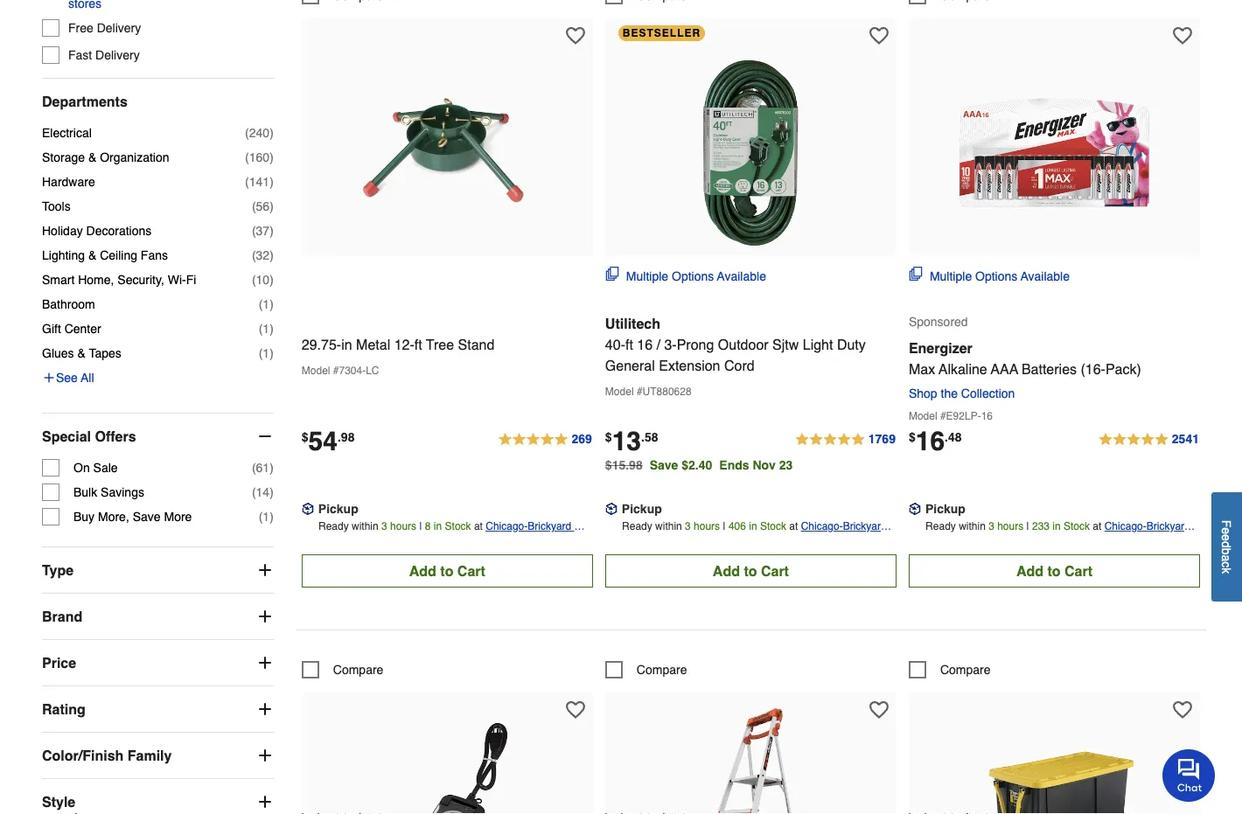 Task type: vqa. For each thing, say whether or not it's contained in the screenshot.
middle "READY"
yes



Task type: locate. For each thing, give the bounding box(es) containing it.
hours for 233
[[997, 521, 1024, 533]]

smart
[[42, 273, 75, 287]]

1 horizontal spatial #
[[637, 386, 643, 398]]

1 ( 1 ) from the top
[[259, 298, 274, 312]]

2 vertical spatial #
[[940, 411, 946, 423]]

minus image
[[256, 428, 274, 446]]

) for gift center
[[270, 322, 274, 336]]

plus image inside type button
[[256, 562, 274, 580]]

savings save $2.40 element
[[650, 459, 800, 473]]

buy
[[73, 510, 95, 524]]

0 horizontal spatial 5 stars image
[[497, 430, 593, 451]]

lowe's inside ready within 3 hours | 233 in stock at chicago-brickyard lowe's
[[1105, 538, 1137, 551]]

1 stock from the left
[[445, 521, 471, 533]]

( 160 )
[[245, 151, 274, 165]]

1 brickyard from the left
[[528, 521, 572, 533]]

stock for 406
[[760, 521, 786, 533]]

1 horizontal spatial brickyard
[[843, 521, 887, 533]]

) for holiday decorations
[[270, 224, 274, 238]]

0 horizontal spatial add to cart button
[[302, 555, 593, 588]]

ready down $ 16 .48
[[926, 521, 956, 533]]

multiple up sponsored
[[930, 270, 972, 284]]

1 horizontal spatial 3
[[685, 521, 691, 533]]

5 stars image containing 269
[[497, 430, 593, 451]]

0 horizontal spatial add to cart
[[409, 563, 485, 579]]

2 5 stars image from the left
[[794, 430, 897, 451]]

2 horizontal spatial 16
[[981, 411, 993, 423]]

to down ready within 3 hours | 233 in stock at chicago-brickyard lowe's
[[1048, 563, 1061, 579]]

lowe's inside ready within 3 hours | 8 in stock at chicago-brickyard lowe's
[[486, 538, 518, 551]]

1 horizontal spatial lowe's
[[801, 538, 833, 551]]

1 | from the left
[[419, 521, 422, 533]]

at inside ready within 3 hours | 8 in stock at chicago-brickyard lowe's
[[474, 521, 483, 533]]

chicago- inside ready within 3 hours | 233 in stock at chicago-brickyard lowe's
[[1105, 521, 1147, 533]]

ft up general
[[625, 337, 633, 353]]

chicago- right 8
[[486, 521, 528, 533]]

0 horizontal spatial add
[[409, 563, 436, 579]]

1 horizontal spatial add
[[713, 563, 740, 579]]

utilitech
[[605, 316, 660, 332]]

0 vertical spatial 16
[[637, 337, 653, 353]]

2 brickyard from the left
[[843, 521, 887, 533]]

2 options from the left
[[975, 270, 1018, 284]]

1 horizontal spatial add to cart
[[713, 563, 789, 579]]

within inside ready within 3 hours | 8 in stock at chicago-brickyard lowe's
[[352, 521, 379, 533]]

gift
[[42, 322, 61, 336]]

1 horizontal spatial compare
[[637, 663, 687, 677]]

model down 29.75-
[[302, 365, 330, 377]]

model
[[302, 365, 330, 377], [605, 386, 634, 398], [909, 411, 937, 423]]

& right glues
[[77, 347, 86, 361]]

11 ) from the top
[[270, 461, 274, 475]]

29.75-
[[302, 337, 341, 353]]

in
[[341, 337, 352, 353], [434, 521, 442, 533], [749, 521, 757, 533], [1053, 521, 1061, 533]]

0 horizontal spatial at
[[474, 521, 483, 533]]

in inside ready within 3 hours | 8 in stock at chicago-brickyard lowe's
[[434, 521, 442, 533]]

9 ) from the top
[[270, 322, 274, 336]]

0 vertical spatial plus image
[[42, 371, 56, 385]]

utilitech 40-ft 16 / 3-prong outdoor sjtw light duty general extension cord
[[605, 316, 866, 374]]

1 hours from the left
[[390, 521, 416, 533]]

2 lowe's from the left
[[801, 538, 833, 551]]

2 horizontal spatial at
[[1093, 521, 1102, 533]]

0 horizontal spatial to
[[440, 563, 454, 579]]

delivery up fast delivery
[[97, 21, 141, 35]]

2 horizontal spatial lowe's
[[1105, 538, 1137, 551]]

3 for 8
[[381, 521, 387, 533]]

$ inside $ 13 .58
[[605, 430, 612, 444]]

0 horizontal spatial 3
[[381, 521, 387, 533]]

add to cart button down ready within 3 hours | 8 in stock at chicago-brickyard lowe's
[[302, 555, 593, 588]]

( for hardware
[[245, 175, 249, 189]]

stock inside ready within 3 hours | 233 in stock at chicago-brickyard lowe's
[[1064, 521, 1090, 533]]

rating
[[42, 702, 86, 718]]

brand button
[[42, 594, 274, 640]]

hours left 233 at the right of page
[[997, 521, 1024, 533]]

1 multiple from the left
[[626, 270, 668, 284]]

2 at from the left
[[789, 521, 798, 533]]

0 vertical spatial #
[[333, 365, 339, 377]]

available
[[717, 270, 766, 284], [1021, 270, 1070, 284]]

3 brickyard from the left
[[1147, 521, 1190, 533]]

1 available from the left
[[717, 270, 766, 284]]

3 for 406
[[685, 521, 691, 533]]

0 horizontal spatial compare
[[333, 663, 384, 677]]

3 stock from the left
[[1064, 521, 1090, 533]]

16 down model # e92lp-16
[[916, 427, 945, 457]]

within for ready within 3 hours | 233 in stock at chicago-brickyard lowe's
[[959, 521, 986, 533]]

2541 button
[[1098, 430, 1200, 451]]

4 1 from the top
[[263, 510, 270, 524]]

1 plus image from the top
[[256, 562, 274, 580]]

stock inside ready within 3 hours | 8 in stock at chicago-brickyard lowe's
[[445, 521, 471, 533]]

f e e d b a c k button
[[1212, 492, 1242, 602]]

( for tools
[[252, 200, 256, 214]]

5014114195 element
[[605, 662, 687, 679]]

energizer max alkaline aaa batteries (16-pack) image
[[958, 57, 1151, 250]]

plus image inside the price button
[[256, 655, 274, 672]]

0 horizontal spatial multiple
[[626, 270, 668, 284]]

at inside ready within 3 hours | 233 in stock at chicago-brickyard lowe's
[[1093, 521, 1102, 533]]

cart down ready within 3 hours | 233 in stock at chicago-brickyard lowe's
[[1065, 563, 1093, 579]]

13 ) from the top
[[270, 510, 274, 524]]

compare inside the 5013943287 element
[[940, 663, 991, 677]]

( for bathroom
[[259, 298, 263, 312]]

at right 406
[[789, 521, 798, 533]]

| inside ready within 3 hours | 233 in stock at chicago-brickyard lowe's
[[1027, 521, 1029, 533]]

delivery for fast delivery
[[95, 49, 140, 63]]

| inside ready within 3 hours | 8 in stock at chicago-brickyard lowe's
[[419, 521, 422, 533]]

multiple options available link for energizer max alkaline aaa batteries (16-pack) image
[[909, 267, 1070, 285]]

energizer
[[909, 340, 973, 356]]

available for energizer max alkaline aaa batteries (16-pack) image
[[1021, 270, 1070, 284]]

1 pickup from the left
[[318, 502, 358, 516]]

ft left the tree
[[414, 337, 422, 353]]

0 horizontal spatial chicago-
[[486, 521, 528, 533]]

options for the utilitech 40-ft 16 / 3-prong outdoor sjtw light duty general extension cord image
[[672, 270, 714, 284]]

2 add from the left
[[713, 563, 740, 579]]

$
[[302, 430, 308, 444], [605, 430, 612, 444], [909, 430, 916, 444]]

color/finish family
[[42, 748, 172, 764]]

pickup for ready within 3 hours | 406 in stock at chicago-brickyard lowe's
[[622, 502, 662, 516]]

1 horizontal spatial multiple options available
[[930, 270, 1070, 284]]

0 horizontal spatial ft
[[414, 337, 422, 353]]

1 5 stars image from the left
[[497, 430, 593, 451]]

1 1 from the top
[[263, 298, 270, 312]]

2 pickup from the left
[[622, 502, 662, 516]]

within left 233 at the right of page
[[959, 521, 986, 533]]

0 horizontal spatial heart outline image
[[566, 701, 585, 720]]

$ right 269
[[605, 430, 612, 444]]

0 horizontal spatial #
[[333, 365, 339, 377]]

2 hours from the left
[[694, 521, 720, 533]]

3 to from the left
[[1048, 563, 1061, 579]]

16 for e92lp-
[[981, 411, 993, 423]]

plus image inside rating button
[[256, 701, 274, 719]]

1 multiple options available from the left
[[626, 270, 766, 284]]

plus image for price
[[256, 655, 274, 672]]

2 ft from the left
[[625, 337, 633, 353]]

0 horizontal spatial chicago-brickyard lowe's button
[[486, 518, 593, 551]]

b
[[1220, 548, 1234, 555]]

free
[[68, 21, 93, 35]]

2 cart from the left
[[761, 563, 789, 579]]

1 horizontal spatial options
[[975, 270, 1018, 284]]

1 horizontal spatial multiple options available link
[[909, 267, 1070, 285]]

hours inside ready within 3 hours | 406 in stock at chicago-brickyard lowe's
[[694, 521, 720, 533]]

6 ) from the top
[[270, 249, 274, 263]]

lowe's inside ready within 3 hours | 406 in stock at chicago-brickyard lowe's
[[801, 538, 833, 551]]

1 horizontal spatial save
[[650, 459, 678, 473]]

1 ready from the left
[[318, 521, 349, 533]]

1 vertical spatial save
[[133, 510, 161, 524]]

3 hours from the left
[[997, 521, 1024, 533]]

color/finish
[[42, 748, 124, 764]]

5 ) from the top
[[270, 224, 274, 238]]

within left 8
[[352, 521, 379, 533]]

3 3 from the left
[[989, 521, 995, 533]]

10 ) from the top
[[270, 347, 274, 361]]

to down ready within 3 hours | 8 in stock at chicago-brickyard lowe's
[[440, 563, 454, 579]]

1 ) from the top
[[270, 126, 274, 140]]

# up '.48'
[[940, 411, 946, 423]]

3 inside ready within 3 hours | 233 in stock at chicago-brickyard lowe's
[[989, 521, 995, 533]]

pickup right pickup icon at bottom left
[[622, 502, 662, 516]]

ready for ready within 3 hours | 406 in stock at chicago-brickyard lowe's
[[622, 521, 652, 533]]

2 horizontal spatial 5 stars image
[[1098, 430, 1200, 451]]

at inside ready within 3 hours | 406 in stock at chicago-brickyard lowe's
[[789, 521, 798, 533]]

at for 8
[[474, 521, 483, 533]]

240
[[249, 126, 270, 140]]

2 multiple options available link from the left
[[909, 267, 1070, 285]]

3 cart from the left
[[1065, 563, 1093, 579]]

hours inside ready within 3 hours | 8 in stock at chicago-brickyard lowe's
[[390, 521, 416, 533]]

model # ut880628
[[605, 386, 692, 398]]

to for 2nd add to cart button from left
[[744, 563, 757, 579]]

0 horizontal spatial ready
[[318, 521, 349, 533]]

16 inside utilitech 40-ft 16 / 3-prong outdoor sjtw light duty general extension cord
[[637, 337, 653, 353]]

to down ready within 3 hours | 406 in stock at chicago-brickyard lowe's
[[744, 563, 757, 579]]

multiple for energizer max alkaline aaa batteries (16-pack) image
[[930, 270, 972, 284]]

within inside ready within 3 hours | 233 in stock at chicago-brickyard lowe's
[[959, 521, 986, 533]]

metal
[[356, 337, 390, 353]]

multiple options available for energizer max alkaline aaa batteries (16-pack) image
[[930, 270, 1070, 284]]

chicago- inside ready within 3 hours | 8 in stock at chicago-brickyard lowe's
[[486, 521, 528, 533]]

14
[[256, 486, 270, 500]]

| left 406
[[723, 521, 726, 533]]

1 for glues & tapes
[[263, 347, 270, 361]]

was price $15.98 element
[[605, 454, 650, 473]]

see all button
[[42, 370, 94, 387]]

3 for 233
[[989, 521, 995, 533]]

ready
[[318, 521, 349, 533], [622, 521, 652, 533], [926, 521, 956, 533]]

3 $ from the left
[[909, 430, 916, 444]]

options up prong
[[672, 270, 714, 284]]

0 horizontal spatial $
[[302, 430, 308, 444]]

chicago- inside ready within 3 hours | 406 in stock at chicago-brickyard lowe's
[[801, 521, 843, 533]]

ready down the actual price $54.98 element
[[318, 521, 349, 533]]

2 available from the left
[[1021, 270, 1070, 284]]

add down ready within 3 hours | 8 in stock at chicago-brickyard lowe's
[[409, 563, 436, 579]]

pickup image down actual price $16.48 element on the bottom right
[[909, 503, 921, 516]]

1 vertical spatial model
[[605, 386, 634, 398]]

2 horizontal spatial stock
[[1064, 521, 1090, 533]]

chicago-brickyard lowe's button
[[486, 518, 593, 551], [801, 518, 897, 551], [1105, 518, 1200, 551]]

$ inside $ 16 .48
[[909, 430, 916, 444]]

& right storage
[[88, 151, 96, 165]]

sjtw
[[773, 337, 799, 353]]

brickyard inside ready within 3 hours | 406 in stock at chicago-brickyard lowe's
[[843, 521, 887, 533]]

plus image inside see all button
[[42, 371, 56, 385]]

add to cart button down ready within 3 hours | 406 in stock at chicago-brickyard lowe's
[[605, 555, 897, 588]]

stock right 406
[[760, 521, 786, 533]]

multiple options available link up sponsored
[[909, 267, 1070, 285]]

e
[[1220, 528, 1234, 534], [1220, 534, 1234, 541]]

3 ) from the top
[[270, 175, 274, 189]]

| left 8
[[419, 521, 422, 533]]

2 horizontal spatial $
[[909, 430, 916, 444]]

1 e from the top
[[1220, 528, 1234, 534]]

5 stars image
[[497, 430, 593, 451], [794, 430, 897, 451], [1098, 430, 1200, 451]]

1 options from the left
[[672, 270, 714, 284]]

compare inside 5014300771 element
[[333, 663, 384, 677]]

406
[[729, 521, 746, 533]]

2 chicago- from the left
[[801, 521, 843, 533]]

in for ready within 3 hours | 8 in stock at chicago-brickyard lowe's
[[434, 521, 442, 533]]

2 horizontal spatial add to cart
[[1016, 563, 1093, 579]]

3 chicago-brickyard lowe's button from the left
[[1105, 518, 1200, 551]]

rating button
[[42, 687, 274, 733]]

in inside ready within 3 hours | 233 in stock at chicago-brickyard lowe's
[[1053, 521, 1061, 533]]

ready within 3 hours | 233 in stock at chicago-brickyard lowe's
[[926, 521, 1193, 551]]

0 horizontal spatial 16
[[637, 337, 653, 353]]

1 horizontal spatial available
[[1021, 270, 1070, 284]]

3 within from the left
[[959, 521, 986, 533]]

0 horizontal spatial |
[[419, 521, 422, 533]]

1 horizontal spatial within
[[655, 521, 682, 533]]

multiple options available link up prong
[[605, 267, 766, 285]]

model down general
[[605, 386, 634, 398]]

hours inside ready within 3 hours | 233 in stock at chicago-brickyard lowe's
[[997, 521, 1024, 533]]

2 horizontal spatial add to cart button
[[909, 555, 1200, 588]]

3 add from the left
[[1016, 563, 1044, 579]]

2 horizontal spatial ready
[[926, 521, 956, 533]]

$ inside $ 54 .98
[[302, 430, 308, 444]]

1 $ from the left
[[302, 430, 308, 444]]

1769
[[869, 432, 896, 446]]

at right 233 at the right of page
[[1093, 521, 1102, 533]]

ready inside ready within 3 hours | 8 in stock at chicago-brickyard lowe's
[[318, 521, 349, 533]]

in right 233 at the right of page
[[1053, 521, 1061, 533]]

shop
[[909, 387, 937, 401]]

0 vertical spatial delivery
[[97, 21, 141, 35]]

glues
[[42, 347, 74, 361]]

1 horizontal spatial pickup
[[622, 502, 662, 516]]

3 | from the left
[[1027, 521, 1029, 533]]

organization
[[100, 151, 169, 165]]

options for energizer max alkaline aaa batteries (16-pack) image
[[975, 270, 1018, 284]]

0 horizontal spatial options
[[672, 270, 714, 284]]

to for 3rd add to cart button from the left
[[1048, 563, 1061, 579]]

1 horizontal spatial 16
[[916, 427, 945, 457]]

within down "$2.40"
[[655, 521, 682, 533]]

2 ( 1 ) from the top
[[259, 322, 274, 336]]

0 horizontal spatial within
[[352, 521, 379, 533]]

1 ft from the left
[[414, 337, 422, 353]]

brickyard inside ready within 3 hours | 8 in stock at chicago-brickyard lowe's
[[528, 521, 572, 533]]

stock inside ready within 3 hours | 406 in stock at chicago-brickyard lowe's
[[760, 521, 786, 533]]

1 chicago-brickyard lowe's button from the left
[[486, 518, 593, 551]]

0 horizontal spatial stock
[[445, 521, 471, 533]]

1 to from the left
[[440, 563, 454, 579]]

fast delivery
[[68, 49, 140, 63]]

1 add from the left
[[409, 563, 436, 579]]

$ 16 .48
[[909, 427, 962, 457]]

1 horizontal spatial stock
[[760, 521, 786, 533]]

# down general
[[637, 386, 643, 398]]

5013943287 element
[[909, 662, 991, 679]]

hours left 8
[[390, 521, 416, 533]]

# down 29.75-
[[333, 365, 339, 377]]

stock for 233
[[1064, 521, 1090, 533]]

$ for 13
[[605, 430, 612, 444]]

more,
[[98, 510, 129, 524]]

buy more, save more
[[73, 510, 192, 524]]

& for organization
[[88, 151, 96, 165]]

1 pickup image from the left
[[302, 503, 314, 516]]

2 multiple options available from the left
[[930, 270, 1070, 284]]

pickup down actual price $16.48 element on the bottom right
[[926, 502, 966, 516]]

plus image inside style button
[[256, 794, 274, 811]]

1 vertical spatial plus image
[[256, 608, 274, 626]]

| left 233 at the right of page
[[1027, 521, 1029, 533]]

color/finish family button
[[42, 734, 274, 779]]

cart down ready within 3 hours | 8 in stock at chicago-brickyard lowe's
[[457, 563, 485, 579]]

in left metal
[[341, 337, 352, 353]]

options
[[672, 270, 714, 284], [975, 270, 1018, 284]]

pickup image down 54
[[302, 503, 314, 516]]

multiple
[[626, 270, 668, 284], [930, 270, 972, 284]]

light
[[803, 337, 833, 353]]

heart outline image
[[566, 26, 585, 46], [1173, 26, 1192, 46], [869, 701, 889, 720], [1173, 701, 1192, 720]]

3262865 element
[[302, 0, 384, 5]]

0 horizontal spatial pickup image
[[302, 503, 314, 516]]

2 multiple from the left
[[930, 270, 972, 284]]

1 vertical spatial 16
[[981, 411, 993, 423]]

3 compare from the left
[[940, 663, 991, 677]]

1 for buy more, save more
[[263, 510, 270, 524]]

0 vertical spatial heart outline image
[[869, 26, 889, 46]]

ready down $15.98
[[622, 521, 652, 533]]

brickyard for ready within 3 hours | 8 in stock at chicago-brickyard lowe's
[[528, 521, 572, 533]]

delivery down free delivery
[[95, 49, 140, 63]]

2 horizontal spatial #
[[940, 411, 946, 423]]

add to cart down ready within 3 hours | 406 in stock at chicago-brickyard lowe's
[[713, 563, 789, 579]]

3 chicago- from the left
[[1105, 521, 1147, 533]]

stock
[[445, 521, 471, 533], [760, 521, 786, 533], [1064, 521, 1090, 533]]

1 chicago- from the left
[[486, 521, 528, 533]]

) for on sale
[[270, 461, 274, 475]]

) for bulk savings
[[270, 486, 274, 500]]

2 horizontal spatial cart
[[1065, 563, 1093, 579]]

utilitech 40-ft 16 / 3-prong outdoor sjtw light duty general extension cord image
[[655, 57, 847, 250]]

) for bathroom
[[270, 298, 274, 312]]

3 left 233 at the right of page
[[989, 521, 995, 533]]

add to cart button
[[302, 555, 593, 588], [605, 555, 897, 588], [909, 555, 1200, 588]]

4 plus image from the top
[[256, 748, 274, 765]]

brickyard inside ready within 3 hours | 233 in stock at chicago-brickyard lowe's
[[1147, 521, 1190, 533]]

$ right the 1769 on the bottom of page
[[909, 430, 916, 444]]

multiple options available up prong
[[626, 270, 766, 284]]

1 horizontal spatial ft
[[625, 337, 633, 353]]

within inside ready within 3 hours | 406 in stock at chicago-brickyard lowe's
[[655, 521, 682, 533]]

1 horizontal spatial add to cart button
[[605, 555, 897, 588]]

1 lowe's from the left
[[486, 538, 518, 551]]

2 horizontal spatial brickyard
[[1147, 521, 1190, 533]]

1 compare from the left
[[333, 663, 384, 677]]

3 at from the left
[[1093, 521, 1102, 533]]

add to cart button down ready within 3 hours | 233 in stock at chicago-brickyard lowe's
[[909, 555, 1200, 588]]

energizer max alkaline aaa batteries (16-pack)
[[909, 340, 1142, 377]]

at
[[474, 521, 483, 533], [789, 521, 798, 533], [1093, 521, 1102, 533]]

available up energizer max alkaline aaa batteries (16-pack) at top right
[[1021, 270, 1070, 284]]

pickup image
[[302, 503, 314, 516], [909, 503, 921, 516]]

hours for 406
[[694, 521, 720, 533]]

|
[[419, 521, 422, 533], [723, 521, 726, 533], [1027, 521, 1029, 533]]

add
[[409, 563, 436, 579], [713, 563, 740, 579], [1016, 563, 1044, 579]]

add down 233 at the right of page
[[1016, 563, 1044, 579]]

1 horizontal spatial to
[[744, 563, 757, 579]]

& up home, on the left top
[[88, 249, 96, 263]]

1 add to cart button from the left
[[302, 555, 593, 588]]

1 multiple options available link from the left
[[605, 267, 766, 285]]

3 inside ready within 3 hours | 406 in stock at chicago-brickyard lowe's
[[685, 521, 691, 533]]

chicago-brickyard lowe's button for ready within 3 hours | 8 in stock at chicago-brickyard lowe's
[[486, 518, 593, 551]]

add for third add to cart button from right
[[409, 563, 436, 579]]

2 horizontal spatial |
[[1027, 521, 1029, 533]]

( 1 )
[[259, 298, 274, 312], [259, 322, 274, 336], [259, 347, 274, 361], [259, 510, 274, 524]]

hours
[[390, 521, 416, 533], [694, 521, 720, 533], [997, 521, 1024, 533]]

chicago- right 406
[[801, 521, 843, 533]]

in inside ready within 3 hours | 406 in stock at chicago-brickyard lowe's
[[749, 521, 757, 533]]

( 141 )
[[245, 175, 274, 189]]

5 plus image from the top
[[256, 794, 274, 811]]

2 horizontal spatial add
[[1016, 563, 1044, 579]]

e up b
[[1220, 534, 1234, 541]]

2 e from the top
[[1220, 534, 1234, 541]]

multiple up the utilitech
[[626, 270, 668, 284]]

5 stars image for 54
[[497, 430, 593, 451]]

fi
[[186, 273, 196, 287]]

pickup image for ready within 3 hours | 233 in stock at chicago-brickyard lowe's
[[909, 503, 921, 516]]

$ 13 .58
[[605, 427, 658, 457]]

model for model # 7304-lc
[[302, 365, 330, 377]]

( for storage & organization
[[245, 151, 249, 165]]

little giant ladders xtra-lite plus 5-ft aluminum type 1aa-375-lb load capacity step ladder image
[[655, 702, 847, 814]]

2 horizontal spatial pickup
[[926, 502, 966, 516]]

1769 button
[[794, 430, 897, 451]]

0 vertical spatial model
[[302, 365, 330, 377]]

# for e92lp-16
[[940, 411, 946, 423]]

( 1 ) for gift center
[[259, 322, 274, 336]]

multiple for the utilitech 40-ft 16 / 3-prong outdoor sjtw light duty general extension cord image
[[626, 270, 668, 284]]

save down .58
[[650, 459, 678, 473]]

compare inside 5014114195 element
[[637, 663, 687, 677]]

hours left 406
[[694, 521, 720, 533]]

plus image inside color/finish family button
[[256, 748, 274, 765]]

3 lowe's from the left
[[1105, 538, 1137, 551]]

brickyard
[[528, 521, 572, 533], [843, 521, 887, 533], [1147, 521, 1190, 533]]

( for gift center
[[259, 322, 263, 336]]

)
[[270, 126, 274, 140], [270, 151, 274, 165], [270, 175, 274, 189], [270, 200, 274, 214], [270, 224, 274, 238], [270, 249, 274, 263], [270, 273, 274, 287], [270, 298, 274, 312], [270, 322, 274, 336], [270, 347, 274, 361], [270, 461, 274, 475], [270, 486, 274, 500], [270, 510, 274, 524]]

stock right 8
[[445, 521, 471, 533]]

2 to from the left
[[744, 563, 757, 579]]

1 at from the left
[[474, 521, 483, 533]]

| inside ready within 3 hours | 406 in stock at chicago-brickyard lowe's
[[723, 521, 726, 533]]

save left more
[[133, 510, 161, 524]]

2 stock from the left
[[760, 521, 786, 533]]

1 3 from the left
[[381, 521, 387, 533]]

0 horizontal spatial plus image
[[42, 371, 56, 385]]

2 ready from the left
[[622, 521, 652, 533]]

3 inside ready within 3 hours | 8 in stock at chicago-brickyard lowe's
[[381, 521, 387, 533]]

bulk
[[73, 486, 97, 500]]

2 pickup image from the left
[[909, 503, 921, 516]]

add down 406
[[713, 563, 740, 579]]

4 ( 1 ) from the top
[[259, 510, 274, 524]]

16 down collection
[[981, 411, 993, 423]]

0 horizontal spatial model
[[302, 365, 330, 377]]

2 chicago-brickyard lowe's button from the left
[[801, 518, 897, 551]]

cart down ready within 3 hours | 406 in stock at chicago-brickyard lowe's
[[761, 563, 789, 579]]

( for on sale
[[252, 461, 256, 475]]

plus image
[[256, 562, 274, 580], [256, 655, 274, 672], [256, 701, 274, 719], [256, 748, 274, 765], [256, 794, 274, 811]]

0 horizontal spatial multiple options available
[[626, 270, 766, 284]]

at right 8
[[474, 521, 483, 533]]

16 left /
[[637, 337, 653, 353]]

chicago- right 233 at the right of page
[[1105, 521, 1147, 533]]

chicago- for ready within 3 hours | 233 in stock at chicago-brickyard lowe's
[[1105, 521, 1147, 533]]

2 horizontal spatial model
[[909, 411, 937, 423]]

model down shop
[[909, 411, 937, 423]]

1 vertical spatial delivery
[[95, 49, 140, 63]]

2 | from the left
[[723, 521, 726, 533]]

( 1 ) for bathroom
[[259, 298, 274, 312]]

| for 233
[[1027, 521, 1029, 533]]

2 vertical spatial model
[[909, 411, 937, 423]]

stock right 233 at the right of page
[[1064, 521, 1090, 533]]

model # 7304-lc
[[302, 365, 379, 377]]

3 plus image from the top
[[256, 701, 274, 719]]

0 horizontal spatial lowe's
[[486, 538, 518, 551]]

( for buy more, save more
[[259, 510, 263, 524]]

2 vertical spatial &
[[77, 347, 86, 361]]

ready inside ready within 3 hours | 406 in stock at chicago-brickyard lowe's
[[622, 521, 652, 533]]

2 horizontal spatial compare
[[940, 663, 991, 677]]

add to cart down ready within 3 hours | 8 in stock at chicago-brickyard lowe's
[[409, 563, 485, 579]]

2 3 from the left
[[685, 521, 691, 533]]

ft
[[414, 337, 422, 353], [625, 337, 633, 353]]

16
[[637, 337, 653, 353], [981, 411, 993, 423], [916, 427, 945, 457]]

plus image
[[42, 371, 56, 385], [256, 608, 274, 626]]

cord
[[724, 358, 755, 374]]

add for 2nd add to cart button from left
[[713, 563, 740, 579]]

0 horizontal spatial hours
[[390, 521, 416, 533]]

max
[[909, 361, 935, 377]]

5 stars image containing 1769
[[794, 430, 897, 451]]

1 for gift center
[[263, 322, 270, 336]]

gift center
[[42, 322, 101, 336]]

2 horizontal spatial to
[[1048, 563, 1061, 579]]

model # e92lp-16
[[909, 411, 993, 423]]

lowe's for 233
[[1105, 538, 1137, 551]]

available up outdoor
[[717, 270, 766, 284]]

( 1 ) for buy more, save more
[[259, 510, 274, 524]]

3 pickup from the left
[[926, 502, 966, 516]]

8 ) from the top
[[270, 298, 274, 312]]

e up the d
[[1220, 528, 1234, 534]]

2 plus image from the top
[[256, 655, 274, 672]]

5014300771 element
[[302, 662, 384, 679]]

1 within from the left
[[352, 521, 379, 533]]

1 horizontal spatial pickup image
[[909, 503, 921, 516]]

offers
[[95, 429, 136, 445]]

12 ) from the top
[[270, 486, 274, 500]]

1 horizontal spatial model
[[605, 386, 634, 398]]

4 ) from the top
[[270, 200, 274, 214]]

decorations
[[86, 224, 152, 238]]

1 horizontal spatial 5 stars image
[[794, 430, 897, 451]]

free delivery
[[68, 21, 141, 35]]

1 horizontal spatial ready
[[622, 521, 652, 533]]

0 horizontal spatial brickyard
[[528, 521, 572, 533]]

ready inside ready within 3 hours | 233 in stock at chicago-brickyard lowe's
[[926, 521, 956, 533]]

departments
[[42, 94, 128, 110]]

0 horizontal spatial cart
[[457, 563, 485, 579]]

3191763 element
[[605, 0, 687, 5]]

3 5 stars image from the left
[[1098, 430, 1200, 451]]

2 horizontal spatial 3
[[989, 521, 995, 533]]

1 cart from the left
[[457, 563, 485, 579]]

5 stars image containing 2541
[[1098, 430, 1200, 451]]

f e e d b a c k
[[1220, 520, 1234, 574]]

ends nov 23 element
[[719, 459, 800, 473]]

style
[[42, 794, 75, 811]]

1 horizontal spatial chicago-brickyard lowe's button
[[801, 518, 897, 551]]

in right 406
[[749, 521, 757, 533]]

3 1 from the top
[[263, 347, 270, 361]]

options up energizer max alkaline aaa batteries (16-pack) at top right
[[975, 270, 1018, 284]]

pickup down $ 54 .98
[[318, 502, 358, 516]]

1 vertical spatial #
[[637, 386, 643, 398]]

2 add to cart button from the left
[[605, 555, 897, 588]]

7 ) from the top
[[270, 273, 274, 287]]

3 left 8
[[381, 521, 387, 533]]

actual price $13.58 element
[[605, 427, 658, 457]]

$ right minus 'icon' in the bottom of the page
[[302, 430, 308, 444]]

2 1 from the top
[[263, 322, 270, 336]]

3 ( 1 ) from the top
[[259, 347, 274, 361]]

2 within from the left
[[655, 521, 682, 533]]

1 horizontal spatial at
[[789, 521, 798, 533]]

1 horizontal spatial |
[[723, 521, 726, 533]]

1 horizontal spatial chicago-
[[801, 521, 843, 533]]

0 horizontal spatial available
[[717, 270, 766, 284]]

model for model # ut880628
[[605, 386, 634, 398]]

1 horizontal spatial plus image
[[256, 608, 274, 626]]

heart outline image
[[869, 26, 889, 46], [566, 701, 585, 720]]

3 add to cart from the left
[[1016, 563, 1093, 579]]

center
[[64, 322, 101, 336]]

1 horizontal spatial hours
[[694, 521, 720, 533]]

2 $ from the left
[[605, 430, 612, 444]]

compare for the 5013943287 element
[[940, 663, 991, 677]]

model for model # e92lp-16
[[909, 411, 937, 423]]

1 horizontal spatial multiple
[[930, 270, 972, 284]]

2 horizontal spatial within
[[959, 521, 986, 533]]

collection
[[961, 387, 1015, 401]]

233
[[1032, 521, 1050, 533]]

fast
[[68, 49, 92, 63]]

multiple options available up sponsored
[[930, 270, 1070, 284]]

3 left 406
[[685, 521, 691, 533]]

0 horizontal spatial pickup
[[318, 502, 358, 516]]

3 ready from the left
[[926, 521, 956, 533]]

add to cart down ready within 3 hours | 233 in stock at chicago-brickyard lowe's
[[1016, 563, 1093, 579]]

2 ) from the top
[[270, 151, 274, 165]]

1
[[263, 298, 270, 312], [263, 322, 270, 336], [263, 347, 270, 361], [263, 510, 270, 524]]

in right 8
[[434, 521, 442, 533]]

pickup
[[318, 502, 358, 516], [622, 502, 662, 516], [926, 502, 966, 516]]

cart for 2nd add to cart button from left
[[761, 563, 789, 579]]



Task type: describe. For each thing, give the bounding box(es) containing it.
) for glues & tapes
[[270, 347, 274, 361]]

( 37 )
[[252, 224, 274, 238]]

undefined 29.75-in metal 12-ft tree stand image
[[351, 57, 544, 250]]

lowe's for 406
[[801, 538, 833, 551]]

style button
[[42, 780, 274, 814]]

wi-
[[168, 273, 186, 287]]

# for ut880628
[[637, 386, 643, 398]]

lowe's for 8
[[486, 538, 518, 551]]

1 horizontal spatial heart outline image
[[869, 26, 889, 46]]

) for electrical
[[270, 126, 274, 140]]

37
[[256, 224, 270, 238]]

chicago-brickyard lowe's button for ready within 3 hours | 233 in stock at chicago-brickyard lowe's
[[1105, 518, 1200, 551]]

sponsored
[[909, 315, 968, 329]]

sale
[[93, 461, 118, 475]]

pickup image
[[605, 503, 618, 516]]

at for 233
[[1093, 521, 1102, 533]]

storage & organization
[[42, 151, 169, 165]]

extension
[[659, 358, 720, 374]]

(16-
[[1081, 361, 1106, 377]]

to for third add to cart button from right
[[440, 563, 454, 579]]

pack)
[[1106, 361, 1142, 377]]

ends
[[719, 459, 749, 473]]

hours for 8
[[390, 521, 416, 533]]

multiple options available link for the utilitech 40-ft 16 / 3-prong outdoor sjtw light duty general extension cord image
[[605, 267, 766, 285]]

) for hardware
[[270, 175, 274, 189]]

.48
[[945, 430, 962, 444]]

prong
[[677, 337, 714, 353]]

utilitech 15-amps 125-volt 2-outlet plug-in countdown indoor or outdoor lighting timer image
[[351, 702, 544, 814]]

pickup image for ready within 3 hours | 8 in stock at chicago-brickyard lowe's
[[302, 503, 314, 516]]

0 horizontal spatial save
[[133, 510, 161, 524]]

ft inside utilitech 40-ft 16 / 3-prong outdoor sjtw light duty general extension cord
[[625, 337, 633, 353]]

( for holiday decorations
[[252, 224, 256, 238]]

add for 3rd add to cart button from the left
[[1016, 563, 1044, 579]]

bathroom
[[42, 298, 95, 312]]

brickyard for ready within 3 hours | 406 in stock at chicago-brickyard lowe's
[[843, 521, 887, 533]]

electrical
[[42, 126, 92, 140]]

3-
[[664, 337, 677, 353]]

bestseller
[[623, 27, 701, 40]]

$ for 16
[[909, 430, 916, 444]]

29.75-in metal 12-ft tree stand link
[[302, 316, 593, 355]]

hardware
[[42, 175, 95, 189]]

plus image for type
[[256, 562, 274, 580]]

bulk savings
[[73, 486, 144, 500]]

10
[[256, 273, 270, 287]]

2 add to cart from the left
[[713, 563, 789, 579]]

3 add to cart button from the left
[[909, 555, 1200, 588]]

pickup for ready within 3 hours | 233 in stock at chicago-brickyard lowe's
[[926, 502, 966, 516]]

special offers
[[42, 429, 136, 445]]

1 for bathroom
[[263, 298, 270, 312]]

& for tapes
[[77, 347, 86, 361]]

plus image for rating
[[256, 701, 274, 719]]

special offers button
[[42, 414, 274, 460]]

in for ready within 3 hours | 233 in stock at chicago-brickyard lowe's
[[1053, 521, 1061, 533]]

k
[[1220, 568, 1234, 574]]

( for glues & tapes
[[259, 347, 263, 361]]

( for bulk savings
[[252, 486, 256, 500]]

# for 7304-lc
[[333, 365, 339, 377]]

8
[[425, 521, 431, 533]]

ut880628
[[643, 386, 692, 398]]

shop the collection
[[909, 387, 1015, 401]]

& for ceiling
[[88, 249, 96, 263]]

in for ready within 3 hours | 406 in stock at chicago-brickyard lowe's
[[749, 521, 757, 533]]

ceiling
[[100, 249, 137, 263]]

2 vertical spatial 16
[[916, 427, 945, 457]]

.98
[[338, 430, 355, 444]]

compare for 5014300771 element
[[333, 663, 384, 677]]

plus image for color/finish family
[[256, 748, 274, 765]]

/
[[657, 337, 661, 353]]

141
[[249, 175, 270, 189]]

home,
[[78, 273, 114, 287]]

( for smart home, security, wi-fi
[[252, 273, 256, 287]]

smart home, security, wi-fi
[[42, 273, 196, 287]]

( for electrical
[[245, 126, 249, 140]]

lighting & ceiling fans
[[42, 249, 168, 263]]

) for tools
[[270, 200, 274, 214]]

actual price $16.48 element
[[909, 427, 962, 457]]

departments element
[[42, 93, 274, 111]]

ready for ready within 3 hours | 8 in stock at chicago-brickyard lowe's
[[318, 521, 349, 533]]

price button
[[42, 641, 274, 686]]

batteries
[[1022, 361, 1077, 377]]

1000209817 element
[[909, 0, 991, 5]]

1 add to cart from the left
[[409, 563, 485, 579]]

tools
[[42, 200, 71, 214]]

.58
[[641, 430, 658, 444]]

chicago- for ready within 3 hours | 8 in stock at chicago-brickyard lowe's
[[486, 521, 528, 533]]

stock for 8
[[445, 521, 471, 533]]

savings
[[101, 486, 144, 500]]

general
[[605, 358, 655, 374]]

( 61 )
[[252, 461, 274, 475]]

family
[[128, 748, 172, 764]]

price
[[42, 655, 76, 671]]

shop the collection link
[[909, 387, 1022, 401]]

ready for ready within 3 hours | 233 in stock at chicago-brickyard lowe's
[[926, 521, 956, 533]]

32
[[256, 249, 270, 263]]

) for buy more, save more
[[270, 510, 274, 524]]

within for ready within 3 hours | 406 in stock at chicago-brickyard lowe's
[[655, 521, 682, 533]]

( 10 )
[[252, 273, 274, 287]]

chat invite button image
[[1163, 749, 1216, 802]]

type button
[[42, 548, 274, 594]]

$2.40
[[682, 459, 712, 473]]

holiday decorations
[[42, 224, 152, 238]]

) for storage & organization
[[270, 151, 274, 165]]

on sale
[[73, 461, 118, 475]]

actual price $54.98 element
[[302, 427, 355, 457]]

see all
[[56, 371, 94, 385]]

) for lighting & ceiling fans
[[270, 249, 274, 263]]

( 32 )
[[252, 249, 274, 263]]

ready within 3 hours | 406 in stock at chicago-brickyard lowe's
[[622, 521, 890, 551]]

e92lp-
[[946, 411, 981, 423]]

available for the utilitech 40-ft 16 / 3-prong outdoor sjtw light duty general extension cord image
[[717, 270, 766, 284]]

) for smart home, security, wi-fi
[[270, 273, 274, 287]]

plus image inside 'brand' button
[[256, 608, 274, 626]]

project source commander x-large 75-gallons (300-quart) black and yellow heavy duty rolling tote with standard snap lid image
[[958, 702, 1151, 814]]

a
[[1220, 555, 1234, 562]]

160
[[249, 151, 270, 165]]

| for 406
[[723, 521, 726, 533]]

$ for 54
[[302, 430, 308, 444]]

| for 8
[[419, 521, 422, 533]]

plus image for style
[[256, 794, 274, 811]]

brand
[[42, 609, 82, 625]]

c
[[1220, 562, 1234, 568]]

chicago-brickyard lowe's button for ready within 3 hours | 406 in stock at chicago-brickyard lowe's
[[801, 518, 897, 551]]

( 56 )
[[252, 200, 274, 214]]

( for lighting & ceiling fans
[[252, 249, 256, 263]]

chicago- for ready within 3 hours | 406 in stock at chicago-brickyard lowe's
[[801, 521, 843, 533]]

5 stars image for 13
[[794, 430, 897, 451]]

alkaline
[[939, 361, 987, 377]]

compare for 5014114195 element
[[637, 663, 687, 677]]

all
[[81, 371, 94, 385]]

the
[[941, 387, 958, 401]]

pickup for ready within 3 hours | 8 in stock at chicago-brickyard lowe's
[[318, 502, 358, 516]]

at for 406
[[789, 521, 798, 533]]

outdoor
[[718, 337, 769, 353]]

within for ready within 3 hours | 8 in stock at chicago-brickyard lowe's
[[352, 521, 379, 533]]

( 1 ) for glues & tapes
[[259, 347, 274, 361]]

( 14 )
[[252, 486, 274, 500]]

f
[[1220, 520, 1234, 528]]

more
[[164, 510, 192, 524]]

cart for 3rd add to cart button from the left
[[1065, 563, 1093, 579]]

16 for ft
[[637, 337, 653, 353]]

5 stars image for 16
[[1098, 430, 1200, 451]]

security,
[[118, 273, 164, 287]]

269 button
[[497, 430, 593, 451]]

0 vertical spatial save
[[650, 459, 678, 473]]

stand
[[458, 337, 495, 353]]

fans
[[141, 249, 168, 263]]

on
[[73, 461, 90, 475]]

multiple options available for the utilitech 40-ft 16 / 3-prong outdoor sjtw light duty general extension cord image
[[626, 270, 766, 284]]

29.75-in metal 12-ft tree stand
[[302, 337, 495, 353]]

brickyard for ready within 3 hours | 233 in stock at chicago-brickyard lowe's
[[1147, 521, 1190, 533]]



